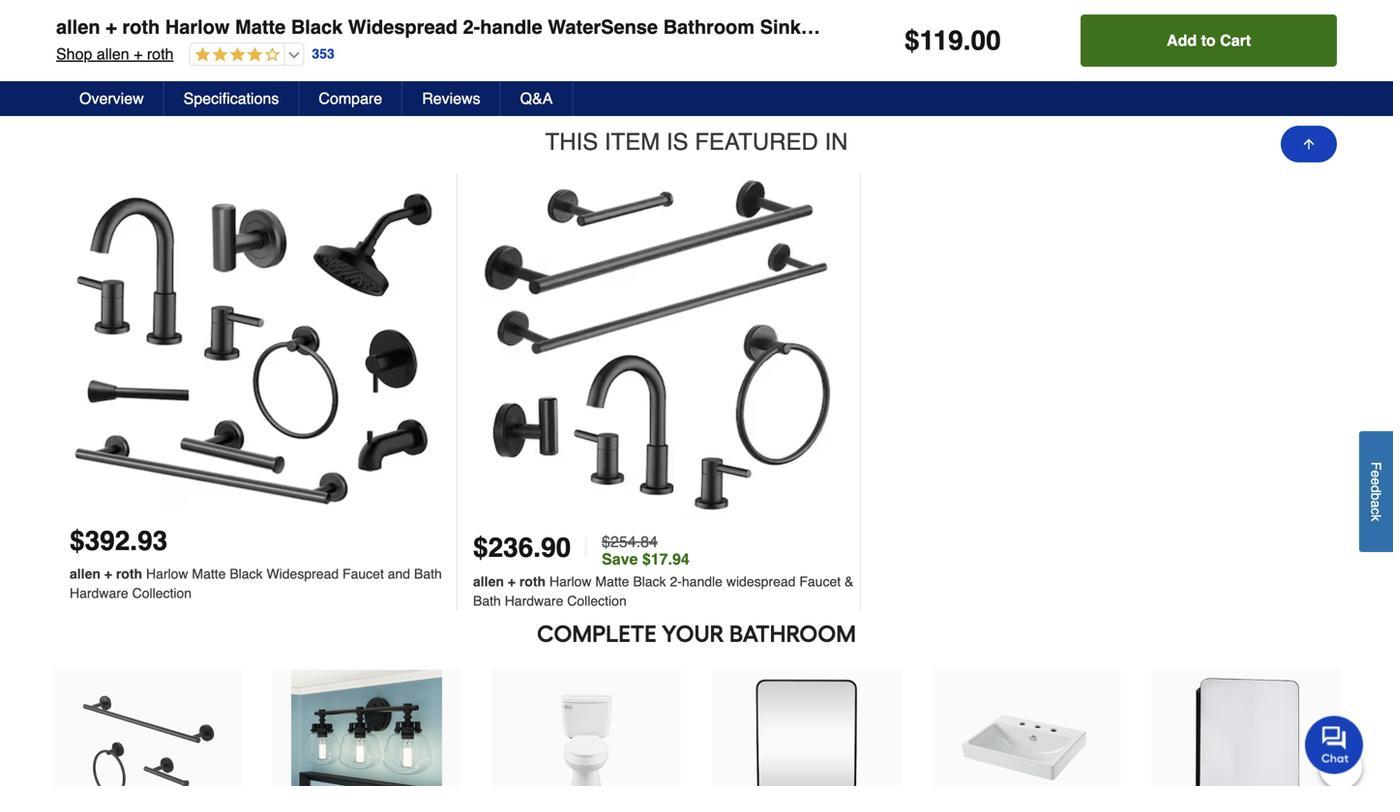 Task type: describe. For each thing, give the bounding box(es) containing it.
harlow up 3.9 stars image
[[165, 16, 230, 38]]

47
[[314, 8, 338, 36]]

collection inside harlow matte black widespread faucet and bath hardware collection
[[132, 586, 192, 601]]

overview
[[79, 89, 144, 107]]

2- inside harlow matte black 2-handle widespread faucet & bath hardware collection
[[670, 574, 682, 590]]

faucet left with
[[806, 16, 869, 38]]

3.9 stars image
[[190, 46, 280, 64]]

item
[[605, 129, 660, 155]]

1 e from the top
[[1369, 470, 1384, 478]]

collection inside harlow matte black 2-handle widespread faucet & bath hardware collection
[[567, 593, 627, 609]]

0 vertical spatial 2-
[[463, 16, 480, 38]]

.00
[[89, 11, 106, 25]]

project source pro-flush white elongated chair height 2-piece watersense toilet 12-in rough-in 1.29-gpf image
[[511, 671, 662, 787]]

and
[[388, 566, 410, 582]]

00
[[971, 25, 1001, 56]]

allen + roth medicine cabinet 20-in x 26-in surface/recessed mount matte black mirrored soft close medicine cabinet image
[[1171, 671, 1322, 787]]

harlow matte black widespread faucet and bath hardware collection
[[70, 566, 442, 601]]

harlow matte black widespread faucet and bath hardware collection image
[[70, 173, 457, 521]]

widespread
[[726, 574, 796, 590]]

roth up shop allen + roth
[[122, 16, 160, 38]]

hardware inside harlow matte black 2-handle widespread faucet & bath hardware collection
[[505, 593, 563, 609]]

allen + roth harlow matte black widespread 2-handle watersense bathroom sink faucet with drain
[[56, 16, 968, 38]]

save
[[602, 550, 638, 568]]

$254.84
[[602, 533, 658, 551]]

119 for .00
[[59, 8, 89, 36]]

sink
[[760, 16, 801, 38]]

hardware inside harlow matte black widespread faucet and bath hardware collection
[[70, 586, 128, 601]]

$ 47 .97
[[307, 8, 353, 36]]

harlow for .
[[146, 566, 188, 582]]

allen up shop
[[56, 16, 100, 38]]

faucet inside harlow matte black widespread faucet and bath hardware collection
[[343, 566, 384, 582]]

f e e d b a c k
[[1369, 462, 1384, 522]]

$ 119 . 00
[[905, 25, 1001, 56]]

is
[[666, 129, 688, 155]]

roth down $ 392 . 93
[[116, 566, 142, 582]]

$ 392 . 93
[[70, 526, 168, 557]]

allen + roth harlow matte black decorative bathroom hardware set image
[[71, 671, 222, 787]]

93
[[137, 526, 168, 557]]

0 horizontal spatial handle
[[480, 16, 543, 38]]

this item is featured in
[[545, 129, 848, 155]]

$ for $ 119 .00
[[52, 11, 59, 25]]

$ for $ 392 . 93
[[70, 526, 85, 557]]

|
[[583, 531, 590, 564]]

$ 24 .98
[[562, 8, 609, 36]]

+ down 392
[[104, 566, 112, 582]]

handle inside harlow matte black 2-handle widespread faucet & bath hardware collection
[[682, 574, 723, 590]]

allen + roth for .
[[70, 566, 142, 582]]

allen down 392
[[70, 566, 101, 582]]

add to cart button
[[1081, 15, 1337, 67]]

compare
[[319, 89, 382, 107]]

q&a
[[520, 89, 553, 107]]

shop
[[56, 45, 92, 63]]

harlow matte black 2-handle widespread faucet & bath hardware collection image
[[473, 173, 860, 521]]

to
[[1201, 31, 1216, 49]]

matte for .
[[192, 566, 226, 582]]

overview button
[[60, 81, 164, 116]]

chat invite button image
[[1305, 715, 1364, 774]]

add
[[1167, 31, 1197, 49]]

allen down the 236
[[473, 574, 504, 590]]

1 horizontal spatial widespread
[[348, 16, 458, 38]]



Task type: vqa. For each thing, say whether or not it's contained in the screenshot.
to
yes



Task type: locate. For each thing, give the bounding box(es) containing it.
$ left the 00
[[905, 25, 920, 56]]

reviews
[[422, 89, 481, 107]]

harlow inside harlow matte black widespread faucet and bath hardware collection
[[146, 566, 188, 582]]

specifications button
[[164, 81, 299, 116]]

specifications
[[184, 89, 279, 107]]

0 horizontal spatial allen + roth
[[70, 566, 142, 582]]

bath inside harlow matte black 2-handle widespread faucet & bath hardware collection
[[473, 593, 501, 609]]

allen + roth
[[70, 566, 142, 582], [473, 574, 546, 590]]

widespread right '47'
[[348, 16, 458, 38]]

handle
[[480, 16, 543, 38], [682, 574, 723, 590]]

1 vertical spatial 2-
[[670, 574, 682, 590]]

0 horizontal spatial collection
[[132, 586, 192, 601]]

bathroom left 'sink'
[[663, 16, 755, 38]]

roth up the overview button on the left top
[[147, 45, 174, 63]]

0 vertical spatial bathroom
[[663, 16, 755, 38]]

add to cart
[[1167, 31, 1251, 49]]

e
[[1369, 470, 1384, 478], [1369, 478, 1384, 485]]

black for |
[[633, 574, 666, 590]]

$ up $59.98 at the left top of the page
[[307, 11, 314, 25]]

2 horizontal spatial matte
[[595, 574, 629, 590]]

. for 90
[[533, 532, 541, 563]]

faucet left &
[[799, 574, 841, 590]]

0 horizontal spatial bath
[[414, 566, 442, 582]]

$ left .98
[[562, 11, 568, 25]]

complete your bathroom heading
[[50, 615, 1343, 653]]

0 horizontal spatial 119
[[59, 8, 89, 36]]

hardware down "$ 236 . 90"
[[505, 593, 563, 609]]

widespread
[[348, 16, 458, 38], [266, 566, 339, 582]]

. for 00
[[963, 25, 971, 56]]

arrow up image
[[1301, 136, 1317, 152]]

in
[[825, 129, 848, 155]]

complete
[[537, 620, 657, 648]]

.98
[[594, 11, 609, 25]]

1 horizontal spatial handle
[[682, 574, 723, 590]]

c
[[1369, 508, 1384, 515]]

.
[[963, 25, 971, 56], [130, 526, 137, 557], [533, 532, 541, 563]]

bath inside harlow matte black widespread faucet and bath hardware collection
[[414, 566, 442, 582]]

allen right shop
[[97, 45, 129, 63]]

d
[[1369, 485, 1384, 493]]

0 horizontal spatial .
[[130, 526, 137, 557]]

0 horizontal spatial widespread
[[266, 566, 339, 582]]

matte inside harlow matte black 2-handle widespread faucet & bath hardware collection
[[595, 574, 629, 590]]

119
[[59, 8, 89, 36], [920, 25, 963, 56]]

0 horizontal spatial matte
[[192, 566, 226, 582]]

allen + roth down the 236
[[473, 574, 546, 590]]

handle down $17.94
[[682, 574, 723, 590]]

119 for .
[[920, 25, 963, 56]]

harlow for |
[[550, 574, 592, 590]]

$ up shop
[[52, 11, 59, 25]]

$ inside '$ 24 .98'
[[562, 11, 568, 25]]

+ up the overview button on the left top
[[134, 45, 143, 63]]

bath down the 236
[[473, 593, 501, 609]]

compare button
[[299, 81, 403, 116]]

matte inside harlow matte black widespread faucet and bath hardware collection
[[192, 566, 226, 582]]

1 horizontal spatial matte
[[235, 16, 286, 38]]

complete your bathroom
[[537, 620, 856, 648]]

1 vertical spatial bath
[[473, 593, 501, 609]]

236
[[488, 532, 533, 563]]

harlow
[[165, 16, 230, 38], [146, 566, 188, 582], [550, 574, 592, 590]]

save $17.94
[[602, 550, 690, 568]]

matte for |
[[595, 574, 629, 590]]

+
[[106, 16, 117, 38], [134, 45, 143, 63], [104, 566, 112, 582], [508, 574, 516, 590]]

roth down "$ 236 . 90"
[[519, 574, 546, 590]]

$ left '93'
[[70, 526, 85, 557]]

+ down the 236
[[508, 574, 516, 590]]

collection up complete
[[567, 593, 627, 609]]

black for .
[[230, 566, 263, 582]]

q&a button
[[501, 81, 573, 116]]

119 up shop
[[59, 8, 89, 36]]

2- down $17.94
[[670, 574, 682, 590]]

your
[[662, 620, 724, 648]]

watersense
[[548, 16, 658, 38]]

roth
[[122, 16, 160, 38], [147, 45, 174, 63], [116, 566, 142, 582], [519, 574, 546, 590]]

0 horizontal spatial black
[[230, 566, 263, 582]]

. for 93
[[130, 526, 137, 557]]

0 vertical spatial widespread
[[348, 16, 458, 38]]

bathroom down widespread
[[729, 620, 856, 648]]

cart
[[1220, 31, 1251, 49]]

1 horizontal spatial .
[[533, 532, 541, 563]]

0 vertical spatial handle
[[480, 16, 543, 38]]

k
[[1369, 515, 1384, 522]]

1 horizontal spatial allen + roth
[[473, 574, 546, 590]]

$ 236 . 90
[[473, 532, 571, 563]]

bath
[[414, 566, 442, 582], [473, 593, 501, 609]]

allen + roth 24-in x 30-in black rectangular framed bathroom vanity mirror image
[[731, 671, 882, 787]]

1 vertical spatial bathroom
[[729, 620, 856, 648]]

$ for $ 47 .97
[[307, 11, 314, 25]]

353
[[312, 46, 335, 62]]

2 e from the top
[[1369, 478, 1384, 485]]

2- up reviews
[[463, 16, 480, 38]]

handle left 24 on the top of the page
[[480, 16, 543, 38]]

bathroom
[[663, 16, 755, 38], [729, 620, 856, 648]]

0 vertical spatial bath
[[414, 566, 442, 582]]

1 horizontal spatial black
[[291, 16, 343, 38]]

$17.94
[[642, 550, 690, 568]]

faucet inside harlow matte black 2-handle widespread faucet & bath hardware collection
[[799, 574, 841, 590]]

&
[[845, 574, 854, 590]]

harlow down '93'
[[146, 566, 188, 582]]

widespread left and
[[266, 566, 339, 582]]

0 horizontal spatial 2-
[[463, 16, 480, 38]]

collection down '93'
[[132, 586, 192, 601]]

bathroom inside heading
[[729, 620, 856, 648]]

matte
[[235, 16, 286, 38], [192, 566, 226, 582], [595, 574, 629, 590]]

hardware down 392
[[70, 586, 128, 601]]

1 vertical spatial widespread
[[266, 566, 339, 582]]

allen + roth down 392
[[70, 566, 142, 582]]

1 horizontal spatial 2-
[[670, 574, 682, 590]]

2 horizontal spatial black
[[633, 574, 666, 590]]

$ inside $ 47 .97
[[307, 11, 314, 25]]

e up b
[[1369, 478, 1384, 485]]

1 vertical spatial handle
[[682, 574, 723, 590]]

$ for $ 236 . 90
[[473, 532, 488, 563]]

2 horizontal spatial .
[[963, 25, 971, 56]]

harlow down the 90 at bottom
[[550, 574, 592, 590]]

allen + roth for |
[[473, 574, 546, 590]]

featured
[[695, 129, 818, 155]]

392
[[85, 526, 130, 557]]

allen + roth white vessel rectangular traditional bathroom sink (22.05-in x 16.9-in) image
[[951, 671, 1102, 787]]

faucet left and
[[343, 566, 384, 582]]

allen + roth lyla 3-light black mid-century vanity light image
[[291, 671, 442, 787]]

f e e d b a c k button
[[1359, 431, 1393, 552]]

collection
[[132, 586, 192, 601], [567, 593, 627, 609]]

drain
[[918, 16, 968, 38]]

black
[[291, 16, 343, 38], [230, 566, 263, 582], [633, 574, 666, 590]]

$ for $ 119 . 00
[[905, 25, 920, 56]]

$
[[52, 11, 59, 25], [307, 11, 314, 25], [562, 11, 568, 25], [905, 25, 920, 56], [70, 526, 85, 557], [473, 532, 488, 563]]

24
[[568, 8, 594, 36]]

a
[[1369, 501, 1384, 508]]

$ inside $ 119 .00
[[52, 11, 59, 25]]

black inside harlow matte black 2-handle widespread faucet & bath hardware collection
[[633, 574, 666, 590]]

1 horizontal spatial bath
[[473, 593, 501, 609]]

b
[[1369, 493, 1384, 501]]

2-
[[463, 16, 480, 38], [670, 574, 682, 590]]

1 horizontal spatial hardware
[[505, 593, 563, 609]]

black inside harlow matte black widespread faucet and bath hardware collection
[[230, 566, 263, 582]]

harlow matte black 2-handle widespread faucet & bath hardware collection
[[473, 574, 854, 609]]

1 horizontal spatial 119
[[920, 25, 963, 56]]

shop allen + roth
[[56, 45, 174, 63]]

f
[[1369, 462, 1384, 470]]

+ up shop allen + roth
[[106, 16, 117, 38]]

faucet
[[806, 16, 869, 38], [343, 566, 384, 582], [799, 574, 841, 590]]

with
[[874, 16, 913, 38]]

0 horizontal spatial hardware
[[70, 586, 128, 601]]

hardware
[[70, 586, 128, 601], [505, 593, 563, 609]]

harlow inside harlow matte black 2-handle widespread faucet & bath hardware collection
[[550, 574, 592, 590]]

allen
[[56, 16, 100, 38], [97, 45, 129, 63], [70, 566, 101, 582], [473, 574, 504, 590]]

$ for $ 24 .98
[[562, 11, 568, 25]]

119 left the 00
[[920, 25, 963, 56]]

$ 119 .00
[[52, 8, 106, 36]]

reviews button
[[403, 81, 501, 116]]

widespread inside harlow matte black widespread faucet and bath hardware collection
[[266, 566, 339, 582]]

90
[[541, 532, 571, 563]]

1 horizontal spatial collection
[[567, 593, 627, 609]]

$ left the 90 at bottom
[[473, 532, 488, 563]]

$59.98
[[307, 38, 339, 52]]

e up d
[[1369, 470, 1384, 478]]

this
[[545, 129, 598, 155]]

.97
[[338, 11, 353, 25]]

bath right and
[[414, 566, 442, 582]]



